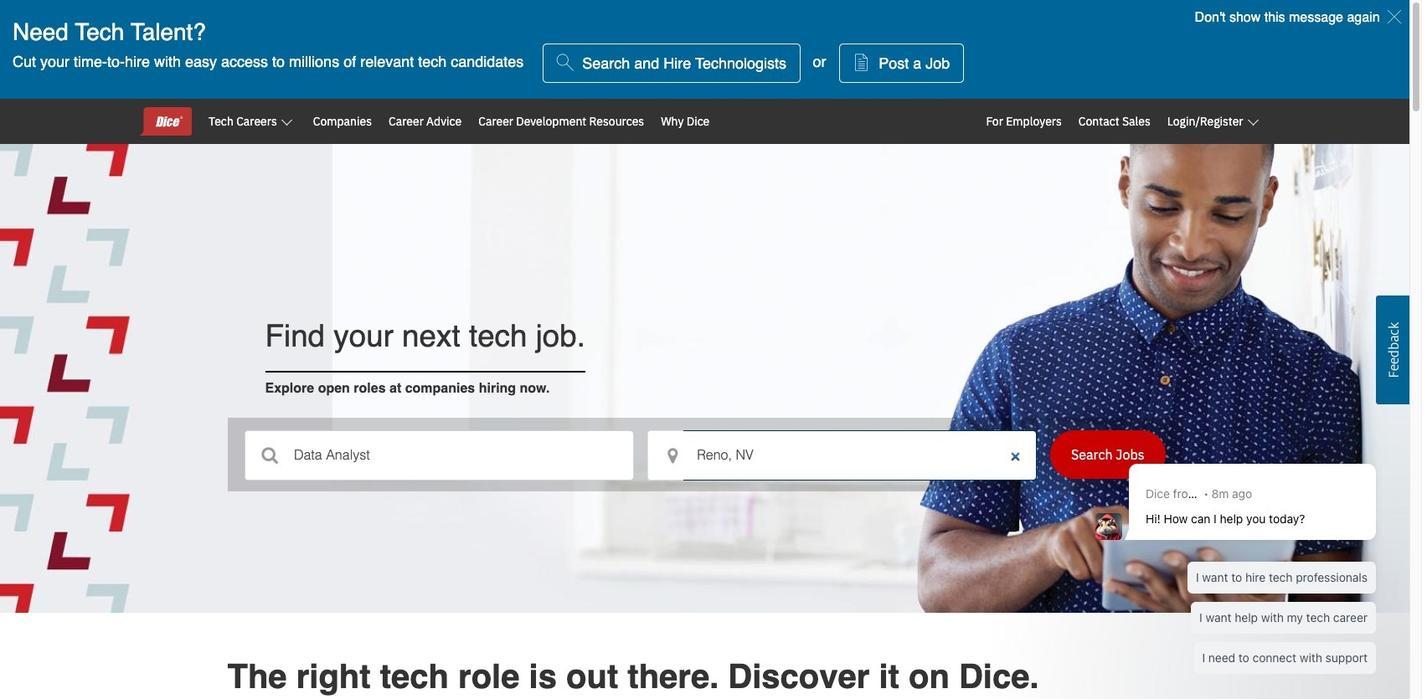 Task type: locate. For each thing, give the bounding box(es) containing it.
dialog
[[1083, 446, 1385, 691]]

use current location image
[[662, 449, 685, 463]]

magnifier image
[[557, 54, 578, 73]]

delete 1 image
[[1384, 10, 1401, 29]]

Job title, skills or company search field
[[281, 431, 634, 481]]

document 1 image
[[853, 54, 875, 73]]

heading
[[13, 20, 1397, 44]]



Task type: describe. For each thing, give the bounding box(es) containing it.
Location (zip, city, state) search field
[[684, 431, 1037, 481]]

lg image
[[258, 449, 281, 463]]



